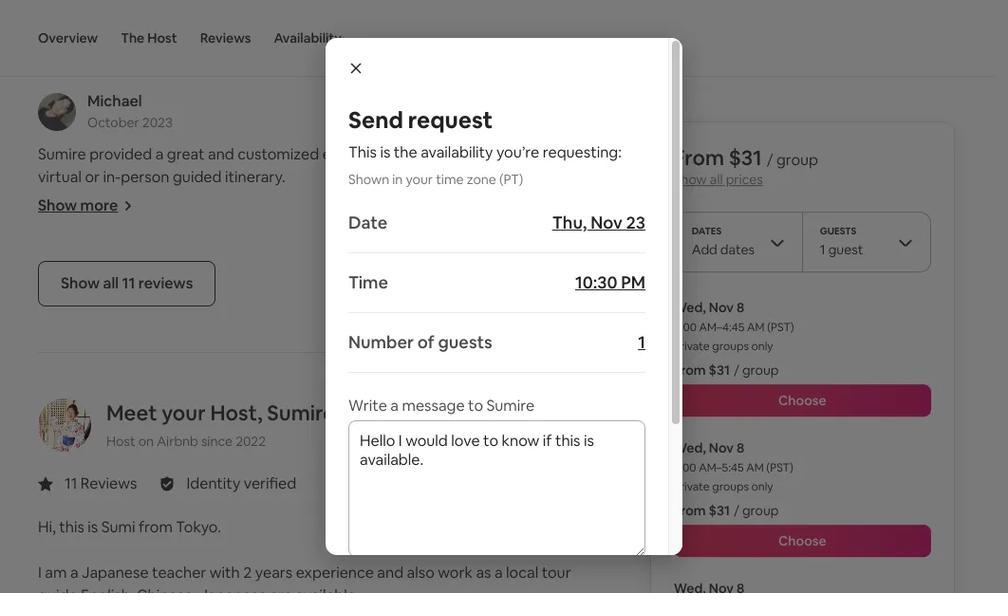 Task type: vqa. For each thing, say whether or not it's contained in the screenshot.
rightmost The 11
yes



Task type: locate. For each thing, give the bounding box(es) containing it.
1 horizontal spatial is
[[380, 142, 391, 162]]

0 vertical spatial from $31 / group
[[674, 362, 779, 379]]

1 vertical spatial from $31 / group
[[674, 502, 779, 519]]

0 horizontal spatial reviews
[[81, 474, 137, 494]]

am–4:45
[[699, 320, 745, 335]]

from down '5:00'
[[674, 502, 706, 519]]

10:30
[[575, 272, 618, 293]]

nov inside wed, nov 8 5:00 am–5:45 am (pst) private groups only
[[709, 440, 734, 457]]

pm
[[621, 272, 646, 293]]

1 vertical spatial only
[[752, 480, 773, 495]]

and up guided
[[208, 144, 234, 164]]

number
[[348, 331, 414, 353]]

japanese up guide.english,
[[82, 563, 149, 583]]

private down "4:00"
[[674, 339, 710, 354]]

tour
[[542, 563, 571, 583]]

learn more about the host, sumire. image
[[38, 399, 91, 452], [38, 399, 91, 452]]

2 choose from the top
[[779, 533, 827, 550]]

1 horizontal spatial reviews
[[200, 29, 251, 47]]

availability
[[421, 142, 493, 162]]

am inside wed, nov 8 5:00 am–5:45 am (pst) private groups only
[[747, 461, 764, 476]]

reviews right the host
[[200, 29, 251, 47]]

0 vertical spatial show more
[[38, 34, 118, 54]]

private inside wed, nov 8 5:00 am–5:45 am (pst) private groups only
[[674, 480, 710, 495]]

0 vertical spatial groups
[[712, 339, 749, 354]]

0 vertical spatial /
[[767, 150, 773, 170]]

0 vertical spatial wed,
[[674, 299, 706, 316]]

hi, this is sumi from tokyo.
[[38, 517, 221, 537]]

and left "also"
[[377, 563, 404, 583]]

more down or
[[80, 195, 118, 215]]

overview button
[[38, 0, 98, 76]]

0 vertical spatial group
[[777, 150, 819, 170]]

2 vertical spatial /
[[734, 502, 740, 519]]

2 for from the left
[[536, 144, 557, 164]]

2 only from the top
[[752, 480, 773, 495]]

more left the the
[[80, 34, 118, 54]]

sumire
[[38, 144, 86, 164], [487, 396, 535, 416], [267, 400, 335, 426]]

your right the in
[[406, 171, 433, 188]]

0 vertical spatial choose
[[779, 392, 827, 409]]

2 vertical spatial nov
[[709, 440, 734, 457]]

write a message to sumire
[[348, 396, 535, 416]]

am–5:45
[[699, 461, 744, 476]]

1 vertical spatial choose link
[[674, 525, 932, 557]]

3 from from the top
[[674, 502, 706, 519]]

list
[[30, 0, 581, 253]]

michael image
[[38, 93, 76, 131], [38, 93, 76, 131]]

(pst) inside wed, nov 8 5:00 am–5:45 am (pst) private groups only
[[767, 461, 794, 476]]

from $31 / group for wed, nov 8 4:00 am–4:45 am (pst) private groups only
[[674, 362, 779, 379]]

in
[[392, 171, 403, 188]]

0 vertical spatial is
[[380, 142, 391, 162]]

1 wed, from the top
[[674, 299, 706, 316]]

0 vertical spatial 8
[[737, 299, 745, 316]]

1 choose from the top
[[779, 392, 827, 409]]

work
[[438, 563, 473, 583]]

nov left 23
[[591, 212, 623, 234]]

sumire right host,
[[267, 400, 335, 426]]

private inside wed, nov 8 4:00 am–4:45 am (pst) private groups only
[[674, 339, 710, 354]]

host
[[147, 29, 177, 47], [106, 433, 135, 450]]

private
[[674, 339, 710, 354], [674, 480, 710, 495]]

0 vertical spatial 11
[[122, 273, 135, 293]]

thu, nov 23 button
[[552, 211, 646, 235]]

i am a japanese teacher with 2 years experience and also work as a local tour guide.english, chinese, japanese are available.
[[38, 563, 571, 593]]

host inside meet your host, sumire host on airbnb since 2022
[[106, 433, 135, 450]]

and inside i am a japanese teacher with 2 years experience and also work as a local tour guide.english, chinese, japanese are available.
[[377, 563, 404, 583]]

thu,
[[552, 212, 587, 234]]

nov up the am–5:45
[[709, 440, 734, 457]]

show left prices
[[674, 171, 707, 188]]

1 horizontal spatial your
[[406, 171, 433, 188]]

groups down am–4:45
[[712, 339, 749, 354]]

you're
[[497, 142, 540, 162]]

japanese down with
[[200, 586, 267, 593]]

$31 inside from $31 / group show all prices
[[729, 144, 762, 171]]

only inside wed, nov 8 5:00 am–5:45 am (pst) private groups only
[[752, 480, 773, 495]]

1 vertical spatial 11
[[65, 474, 77, 494]]

nov inside button
[[591, 212, 623, 234]]

0 horizontal spatial host
[[106, 433, 135, 450]]

am inside wed, nov 8 4:00 am–4:45 am (pst) private groups only
[[747, 320, 765, 335]]

$31 for wed, nov 8 4:00 am–4:45 am (pst) private groups only
[[709, 362, 730, 379]]

experience up shown
[[323, 144, 401, 164]]

groups inside wed, nov 8 5:00 am–5:45 am (pst) private groups only
[[712, 480, 749, 495]]

show inside from $31 / group show all prices
[[674, 171, 707, 188]]

0 horizontal spatial for
[[404, 144, 424, 164]]

0 vertical spatial $31
[[729, 144, 762, 171]]

(pt)
[[499, 171, 524, 188]]

0 vertical spatial experience
[[323, 144, 401, 164]]

reviews up sumi
[[81, 474, 137, 494]]

host,
[[210, 400, 263, 426]]

0 vertical spatial only
[[752, 339, 773, 354]]

0 vertical spatial choose link
[[674, 385, 932, 417]]

0 vertical spatial from
[[674, 144, 725, 171]]

is inside send request this is the availability you're requesting: shown in your time zone (pt)
[[380, 142, 391, 162]]

1 vertical spatial reviews
[[81, 474, 137, 494]]

time
[[436, 171, 464, 188]]

0 vertical spatial nov
[[591, 212, 623, 234]]

8 inside wed, nov 8 5:00 am–5:45 am (pst) private groups only
[[737, 440, 745, 457]]

2 more from the top
[[80, 195, 118, 215]]

1 vertical spatial $31
[[709, 362, 730, 379]]

2 show more button from the top
[[38, 195, 133, 215]]

groups inside wed, nov 8 4:00 am–4:45 am (pst) private groups only
[[712, 339, 749, 354]]

1 vertical spatial show more
[[38, 195, 118, 215]]

11 up this
[[65, 474, 77, 494]]

only
[[752, 339, 773, 354], [752, 480, 773, 495]]

from for wed, nov 8 5:00 am–5:45 am (pst) private groups only
[[674, 502, 706, 519]]

11 left reviews
[[122, 273, 135, 293]]

from
[[674, 144, 725, 171], [674, 362, 706, 379], [674, 502, 706, 519]]

am for wed, nov 8 5:00 am–5:45 am (pst) private groups only
[[747, 461, 764, 476]]

2 private from the top
[[674, 480, 710, 495]]

5:00
[[674, 461, 697, 476]]

group for wed, nov 8 5:00 am–5:45 am (pst) private groups only
[[743, 502, 779, 519]]

am
[[45, 563, 67, 583]]

private down '5:00'
[[674, 480, 710, 495]]

meet
[[106, 400, 157, 426]]

show more left the the
[[38, 34, 118, 54]]

1 show more from the top
[[38, 34, 118, 54]]

date
[[348, 212, 388, 234]]

from $31 / group show all prices
[[674, 144, 819, 188]]

1 horizontal spatial sumire
[[267, 400, 335, 426]]

host left on
[[106, 433, 135, 450]]

1 vertical spatial (pst)
[[767, 461, 794, 476]]

1 groups from the top
[[712, 339, 749, 354]]

2 from $31 / group from the top
[[674, 502, 779, 519]]

1 vertical spatial /
[[734, 362, 740, 379]]

1 only from the top
[[752, 339, 773, 354]]

1 choose link from the top
[[674, 385, 932, 417]]

from left prices
[[674, 144, 725, 171]]

more
[[80, 34, 118, 54], [80, 195, 118, 215]]

show more down or
[[38, 195, 118, 215]]

nov inside wed, nov 8 4:00 am–4:45 am (pst) private groups only
[[709, 299, 734, 316]]

of
[[418, 331, 435, 353]]

2 8 from the top
[[737, 440, 745, 457]]

nov
[[591, 212, 623, 234], [709, 299, 734, 316], [709, 440, 734, 457]]

choose link for wed, nov 8 4:00 am–4:45 am (pst) private groups only
[[674, 385, 932, 417]]

from down "4:00"
[[674, 362, 706, 379]]

1 vertical spatial more
[[80, 195, 118, 215]]

am right the am–5:45
[[747, 461, 764, 476]]

1 vertical spatial host
[[106, 433, 135, 450]]

your
[[406, 171, 433, 188], [162, 400, 206, 426]]

wed, nov 8 4:00 am–4:45 am (pst) private groups only
[[674, 299, 795, 354]]

0 horizontal spatial your
[[162, 400, 206, 426]]

1 horizontal spatial host
[[147, 29, 177, 47]]

from $31 / group down am–4:45
[[674, 362, 779, 379]]

1 horizontal spatial and
[[377, 563, 404, 583]]

0 vertical spatial your
[[406, 171, 433, 188]]

wed, inside wed, nov 8 5:00 am–5:45 am (pst) private groups only
[[674, 440, 706, 457]]

experience up available.
[[296, 563, 374, 583]]

sumire up virtual at the left top
[[38, 144, 86, 164]]

0 vertical spatial and
[[208, 144, 234, 164]]

0 vertical spatial more
[[80, 34, 118, 54]]

0 horizontal spatial 11
[[65, 474, 77, 494]]

sumire provided a great and customized experience for anyone looking for a virtual or in-person guided itinerary.
[[38, 144, 568, 187]]

1 vertical spatial show more button
[[38, 195, 133, 215]]

group for wed, nov 8 4:00 am–4:45 am (pst) private groups only
[[743, 362, 779, 379]]

japanese
[[82, 563, 149, 583], [200, 586, 267, 593]]

guide.english,
[[38, 586, 133, 593]]

2 choose link from the top
[[674, 525, 932, 557]]

from $31 / group
[[674, 362, 779, 379], [674, 502, 779, 519]]

private for wed, nov 8 4:00 am–4:45 am (pst) private groups only
[[674, 339, 710, 354]]

1 vertical spatial wed,
[[674, 440, 706, 457]]

8 up the am–5:45
[[737, 440, 745, 457]]

2 vertical spatial $31
[[709, 502, 730, 519]]

show more
[[38, 34, 118, 54], [38, 195, 118, 215]]

2 vertical spatial from
[[674, 502, 706, 519]]

0 vertical spatial all
[[710, 171, 723, 188]]

0 vertical spatial japanese
[[82, 563, 149, 583]]

8
[[737, 299, 745, 316], [737, 440, 745, 457]]

and inside sumire provided a great and customized experience for anyone looking for a virtual or in-person guided itinerary.
[[208, 144, 234, 164]]

send request this is the availability you're requesting: shown in your time zone (pt)
[[348, 105, 622, 188]]

all left prices
[[710, 171, 723, 188]]

2 wed, from the top
[[674, 440, 706, 457]]

is left the
[[380, 142, 391, 162]]

from for wed, nov 8 4:00 am–4:45 am (pst) private groups only
[[674, 362, 706, 379]]

1 more from the top
[[80, 34, 118, 54]]

also
[[407, 563, 435, 583]]

8 for wed, nov 8 4:00 am–4:45 am (pst) private groups only
[[737, 299, 745, 316]]

am right am–4:45
[[747, 320, 765, 335]]

wed, up "4:00"
[[674, 299, 706, 316]]

4:00
[[674, 320, 697, 335]]

1 vertical spatial group
[[743, 362, 779, 379]]

1 vertical spatial and
[[377, 563, 404, 583]]

2 show more from the top
[[38, 195, 118, 215]]

sumire inside sumire provided a great and customized experience for anyone looking for a virtual or in-person guided itinerary.
[[38, 144, 86, 164]]

1 from $31 / group from the top
[[674, 362, 779, 379]]

choose link
[[674, 385, 932, 417], [674, 525, 932, 557]]

nov for wed, nov 8 5:00 am–5:45 am (pst) private groups only
[[709, 440, 734, 457]]

meet your host, sumire host on airbnb since 2022
[[106, 400, 335, 450]]

/
[[767, 150, 773, 170], [734, 362, 740, 379], [734, 502, 740, 519]]

1 vertical spatial 8
[[737, 440, 745, 457]]

wed, up '5:00'
[[674, 440, 706, 457]]

requesting:
[[543, 142, 622, 162]]

1 vertical spatial groups
[[712, 480, 749, 495]]

0 vertical spatial am
[[747, 320, 765, 335]]

1 horizontal spatial japanese
[[200, 586, 267, 593]]

1 horizontal spatial all
[[710, 171, 723, 188]]

a right as
[[495, 563, 503, 583]]

reviews
[[200, 29, 251, 47], [81, 474, 137, 494]]

2 from from the top
[[674, 362, 706, 379]]

show more button
[[38, 34, 133, 54], [38, 195, 133, 215]]

0 horizontal spatial is
[[88, 517, 98, 537]]

your up airbnb
[[162, 400, 206, 426]]

only inside wed, nov 8 4:00 am–4:45 am (pst) private groups only
[[752, 339, 773, 354]]

to
[[468, 396, 483, 416]]

experience inside sumire provided a great and customized experience for anyone looking for a virtual or in-person guided itinerary.
[[323, 144, 401, 164]]

$31
[[729, 144, 762, 171], [709, 362, 730, 379], [709, 502, 730, 519]]

groups down the am–5:45
[[712, 480, 749, 495]]

1 private from the top
[[674, 339, 710, 354]]

for
[[404, 144, 424, 164], [536, 144, 557, 164]]

since
[[201, 433, 233, 450]]

from $31 / group for wed, nov 8 5:00 am–5:45 am (pst) private groups only
[[674, 502, 779, 519]]

0 vertical spatial private
[[674, 339, 710, 354]]

0 horizontal spatial all
[[103, 273, 119, 293]]

1 vertical spatial am
[[747, 461, 764, 476]]

or
[[85, 167, 100, 187]]

all
[[710, 171, 723, 188], [103, 273, 119, 293]]

am for wed, nov 8 4:00 am–4:45 am (pst) private groups only
[[747, 320, 765, 335]]

wed,
[[674, 299, 706, 316], [674, 440, 706, 457]]

2 groups from the top
[[712, 480, 749, 495]]

1 vertical spatial private
[[674, 480, 710, 495]]

from inside from $31 / group show all prices
[[674, 144, 725, 171]]

1 8 from the top
[[737, 299, 745, 316]]

1 vertical spatial from
[[674, 362, 706, 379]]

wed, for wed, nov 8 4:00 am–4:45 am (pst) private groups only
[[674, 299, 706, 316]]

0 horizontal spatial and
[[208, 144, 234, 164]]

/ for wed, nov 8 4:00 am–4:45 am (pst) private groups only
[[734, 362, 740, 379]]

in-
[[103, 167, 121, 187]]

wed, nov 8 5:00 am–5:45 am (pst) private groups only
[[674, 440, 794, 495]]

(pst) right the am–5:45
[[767, 461, 794, 476]]

(pst) right am–4:45
[[767, 320, 795, 335]]

show all prices button
[[674, 171, 763, 188]]

wed, inside wed, nov 8 4:00 am–4:45 am (pst) private groups only
[[674, 299, 706, 316]]

1 vertical spatial choose
[[779, 533, 827, 550]]

0 horizontal spatial sumire
[[38, 144, 86, 164]]

1 vertical spatial your
[[162, 400, 206, 426]]

1 from from the top
[[674, 144, 725, 171]]

nov up am–4:45
[[709, 299, 734, 316]]

2 vertical spatial group
[[743, 502, 779, 519]]

sumire right to on the bottom
[[487, 396, 535, 416]]

experience inside i am a japanese teacher with 2 years experience and also work as a local tour guide.english, chinese, japanese are available.
[[296, 563, 374, 583]]

for right "looking"
[[536, 144, 557, 164]]

show left the the
[[38, 34, 77, 54]]

is right this
[[88, 517, 98, 537]]

1 vertical spatial is
[[88, 517, 98, 537]]

$31 for wed, nov 8 5:00 am–5:45 am (pst) private groups only
[[709, 502, 730, 519]]

available.
[[296, 586, 360, 593]]

availability
[[274, 29, 342, 47]]

nov for thu, nov 23
[[591, 212, 623, 234]]

host right the the
[[147, 29, 177, 47]]

1 vertical spatial experience
[[296, 563, 374, 583]]

a right you're
[[560, 144, 568, 164]]

1 vertical spatial nov
[[709, 299, 734, 316]]

0 vertical spatial host
[[147, 29, 177, 47]]

1 horizontal spatial 11
[[122, 273, 135, 293]]

23
[[626, 212, 646, 234]]

1 horizontal spatial for
[[536, 144, 557, 164]]

0 vertical spatial (pst)
[[767, 320, 795, 335]]

from $31 / group down the am–5:45
[[674, 502, 779, 519]]

groups for wed, nov 8 5:00 am–5:45 am (pst) private groups only
[[712, 480, 749, 495]]

(pst) inside wed, nov 8 4:00 am–4:45 am (pst) private groups only
[[767, 320, 795, 335]]

Hello I would love to know if this is available. text field
[[348, 421, 646, 557]]

8 inside wed, nov 8 4:00 am–4:45 am (pst) private groups only
[[737, 299, 745, 316]]

0 vertical spatial show more button
[[38, 34, 133, 54]]

8 up am–4:45
[[737, 299, 745, 316]]

for left anyone
[[404, 144, 424, 164]]

all left reviews
[[103, 273, 119, 293]]



Task type: describe. For each thing, give the bounding box(es) containing it.
with
[[210, 563, 240, 583]]

only for wed, nov 8 5:00 am–5:45 am (pst) private groups only
[[752, 480, 773, 495]]

identity verified
[[187, 474, 297, 494]]

thu, nov 23
[[552, 212, 646, 234]]

are
[[270, 586, 292, 593]]

verified
[[244, 474, 297, 494]]

show all 11 reviews
[[61, 273, 193, 293]]

2 horizontal spatial sumire
[[487, 396, 535, 416]]

1 vertical spatial all
[[103, 273, 119, 293]]

local
[[506, 563, 539, 583]]

tokyo.
[[176, 517, 221, 537]]

1 button
[[638, 330, 646, 355]]

wed, for wed, nov 8 5:00 am–5:45 am (pst) private groups only
[[674, 440, 706, 457]]

group inside from $31 / group show all prices
[[777, 150, 819, 170]]

the
[[121, 29, 145, 47]]

time
[[348, 272, 388, 293]]

choose for wed, nov 8 5:00 am–5:45 am (pst) private groups only
[[779, 533, 827, 550]]

1 for from the left
[[404, 144, 424, 164]]

this
[[59, 517, 84, 537]]

/ inside from $31 / group show all prices
[[767, 150, 773, 170]]

on
[[138, 433, 154, 450]]

message
[[402, 396, 465, 416]]

0 horizontal spatial japanese
[[82, 563, 149, 583]]

michael october 2023
[[87, 91, 173, 131]]

i
[[38, 563, 42, 583]]

show all 11 reviews link
[[38, 261, 216, 307]]

nov for wed, nov 8 4:00 am–4:45 am (pst) private groups only
[[709, 299, 734, 316]]

teacher
[[152, 563, 206, 583]]

availability button
[[274, 0, 342, 76]]

a left great
[[155, 144, 164, 164]]

1
[[638, 331, 646, 353]]

guided
[[173, 167, 222, 187]]

show more for 1st show more button from the bottom
[[38, 195, 118, 215]]

sumi
[[101, 517, 135, 537]]

october
[[87, 114, 139, 131]]

reviews button
[[200, 0, 251, 76]]

sumire inside meet your host, sumire host on airbnb since 2022
[[267, 400, 335, 426]]

your inside meet your host, sumire host on airbnb since 2022
[[162, 400, 206, 426]]

show left reviews
[[61, 273, 100, 293]]

customized
[[238, 144, 319, 164]]

a right am
[[70, 563, 78, 583]]

groups for wed, nov 8 4:00 am–4:45 am (pst) private groups only
[[712, 339, 749, 354]]

your inside send request this is the availability you're requesting: shown in your time zone (pt)
[[406, 171, 433, 188]]

years
[[255, 563, 293, 583]]

more for 1st show more button from the bottom
[[80, 195, 118, 215]]

the host button
[[121, 0, 177, 76]]

choose for wed, nov 8 4:00 am–4:45 am (pst) private groups only
[[779, 392, 827, 409]]

itinerary.
[[225, 167, 285, 187]]

send
[[348, 105, 403, 135]]

host inside button
[[147, 29, 177, 47]]

from
[[139, 517, 173, 537]]

write
[[348, 396, 387, 416]]

this
[[348, 142, 377, 162]]

airbnb
[[157, 433, 198, 450]]

overview
[[38, 29, 98, 47]]

the
[[394, 142, 418, 162]]

10:30 pm button
[[575, 271, 646, 295]]

8 for wed, nov 8 5:00 am–5:45 am (pst) private groups only
[[737, 440, 745, 457]]

provided
[[89, 144, 152, 164]]

2022
[[236, 433, 266, 450]]

guests
[[438, 331, 493, 353]]

private for wed, nov 8 5:00 am–5:45 am (pst) private groups only
[[674, 480, 710, 495]]

10:30 pm
[[575, 272, 646, 293]]

(pst) for wed, nov 8 5:00 am–5:45 am (pst) private groups only
[[767, 461, 794, 476]]

1 show more button from the top
[[38, 34, 133, 54]]

as
[[476, 563, 491, 583]]

all inside from $31 / group show all prices
[[710, 171, 723, 188]]

person
[[121, 167, 170, 187]]

prices
[[726, 171, 763, 188]]

request
[[408, 105, 493, 135]]

chinese,
[[137, 586, 197, 593]]

only for wed, nov 8 4:00 am–4:45 am (pst) private groups only
[[752, 339, 773, 354]]

number of guests
[[348, 331, 493, 353]]

shown
[[348, 171, 389, 188]]

1 vertical spatial japanese
[[200, 586, 267, 593]]

show down virtual at the left top
[[38, 195, 77, 215]]

2023
[[142, 114, 173, 131]]

anyone
[[428, 144, 479, 164]]

virtual
[[38, 167, 82, 187]]

more for 2nd show more button from the bottom
[[80, 34, 118, 54]]

a right write
[[391, 396, 399, 416]]

/ for wed, nov 8 5:00 am–5:45 am (pst) private groups only
[[734, 502, 740, 519]]

choose link for wed, nov 8 5:00 am–5:45 am (pst) private groups only
[[674, 525, 932, 557]]

zone
[[467, 171, 497, 188]]

looking
[[482, 144, 533, 164]]

0 vertical spatial reviews
[[200, 29, 251, 47]]

list containing show more
[[30, 0, 581, 253]]

11 reviews
[[65, 474, 137, 494]]

(pst) for wed, nov 8 4:00 am–4:45 am (pst) private groups only
[[767, 320, 795, 335]]

hi,
[[38, 517, 56, 537]]

reviews
[[138, 273, 193, 293]]

michael
[[87, 91, 142, 111]]

2
[[243, 563, 252, 583]]

the host
[[121, 29, 177, 47]]

show more for 2nd show more button from the bottom
[[38, 34, 118, 54]]

identity
[[187, 474, 241, 494]]

great
[[167, 144, 205, 164]]



